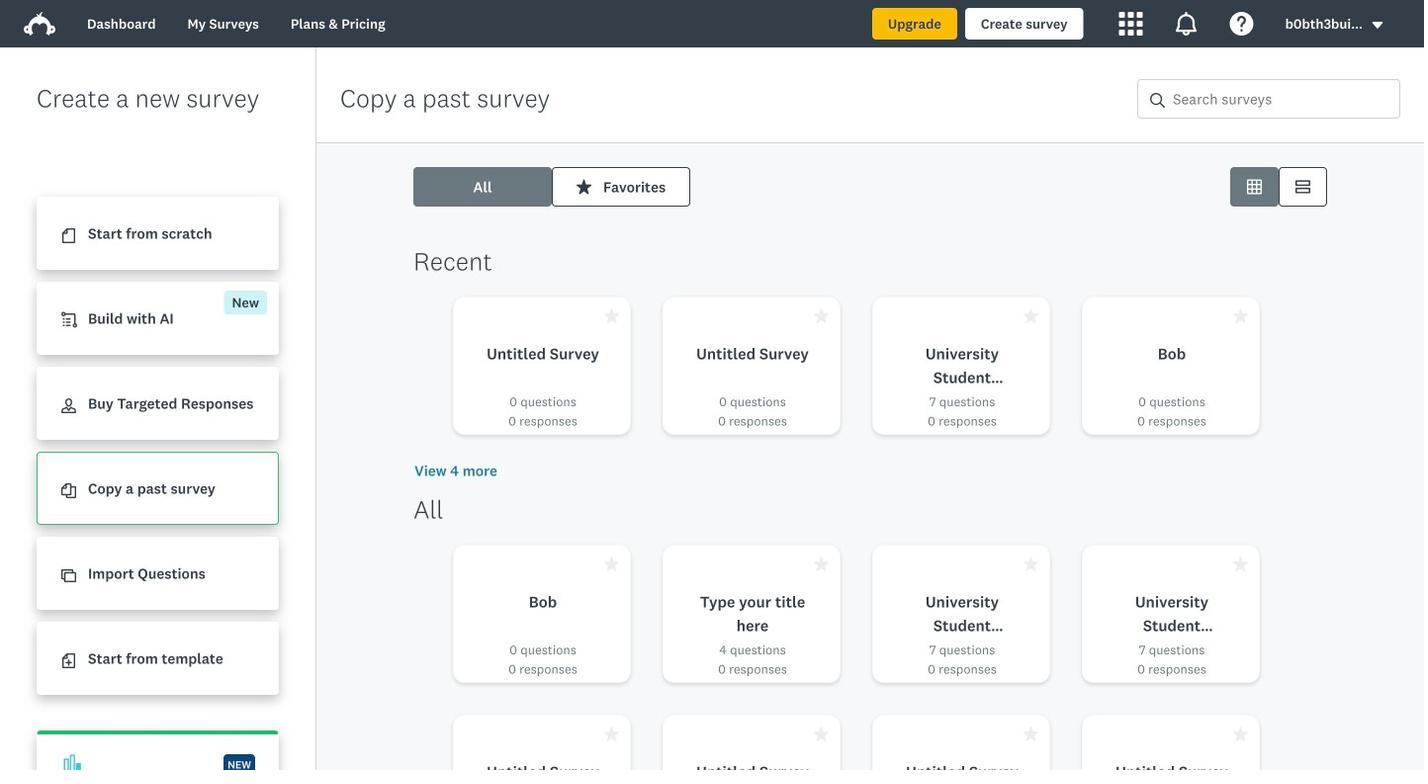 Task type: describe. For each thing, give the bounding box(es) containing it.
clone image
[[61, 569, 76, 584]]

2 brand logo image from the top
[[24, 12, 55, 36]]

document image
[[61, 229, 76, 244]]

user image
[[61, 399, 76, 414]]

textboxmultiple image
[[1296, 180, 1310, 194]]

documentclone image
[[61, 484, 76, 499]]



Task type: vqa. For each thing, say whether or not it's contained in the screenshot.
Dropdown arrow icon
yes



Task type: locate. For each thing, give the bounding box(es) containing it.
help icon image
[[1230, 12, 1254, 36]]

starfilled image
[[604, 309, 619, 323], [814, 309, 829, 323], [1024, 309, 1038, 323], [604, 557, 619, 572], [814, 557, 829, 572], [1233, 557, 1248, 572], [604, 727, 619, 742], [814, 727, 829, 742], [1233, 727, 1248, 742]]

notification center icon image
[[1175, 12, 1198, 36]]

1 brand logo image from the top
[[24, 8, 55, 40]]

brand logo image
[[24, 8, 55, 40], [24, 12, 55, 36]]

documentplus image
[[61, 654, 76, 669]]

dropdown arrow icon image
[[1371, 18, 1385, 32], [1373, 22, 1383, 29]]

starfilled image
[[577, 180, 591, 194], [1233, 309, 1248, 323], [1024, 557, 1038, 572], [1024, 727, 1038, 742]]

Search surveys field
[[1165, 80, 1399, 118]]

grid image
[[1247, 180, 1262, 194]]

search image
[[1150, 93, 1165, 108]]

products icon image
[[1119, 12, 1143, 36], [1119, 12, 1143, 36]]



